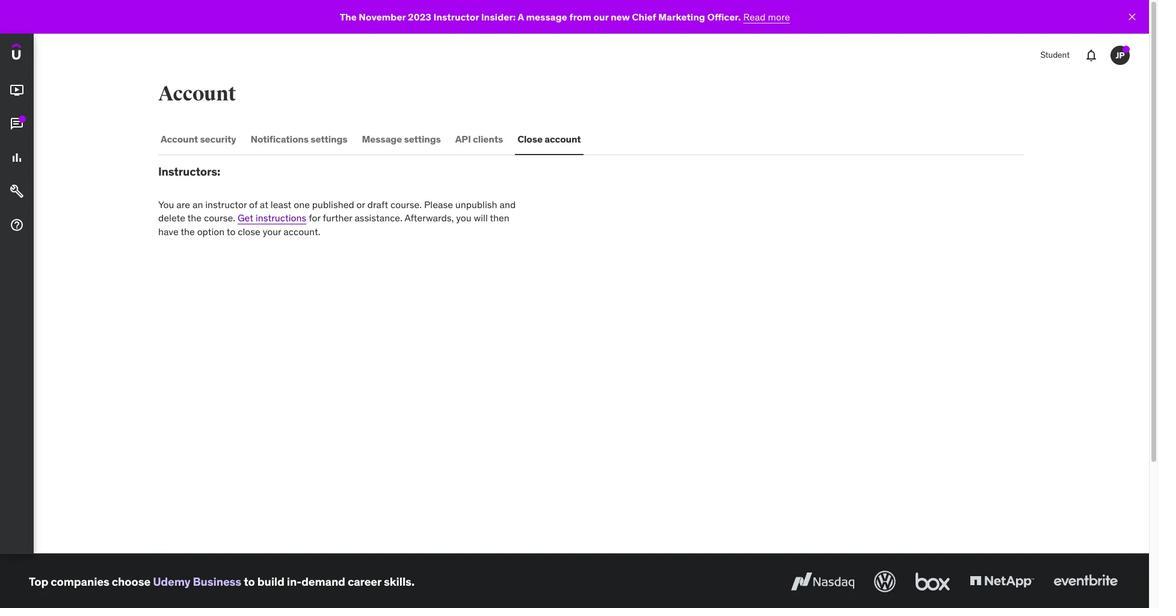 Task type: locate. For each thing, give the bounding box(es) containing it.
udemy business link
[[153, 574, 241, 589]]

the inside you are an instructor of at least one published or draft course. please unpublish and delete the course.
[[187, 212, 202, 224]]

course.
[[390, 198, 422, 210], [204, 212, 235, 224]]

message
[[362, 133, 402, 145]]

0 vertical spatial account
[[158, 81, 236, 106]]

instructions
[[256, 212, 306, 224]]

1 horizontal spatial course.
[[390, 198, 422, 210]]

build
[[257, 574, 284, 589]]

0 horizontal spatial course.
[[204, 212, 235, 224]]

close
[[238, 225, 260, 237]]

demand
[[301, 574, 345, 589]]

account
[[158, 81, 236, 106], [161, 133, 198, 145]]

settings
[[311, 133, 347, 145], [404, 133, 441, 145]]

1 vertical spatial the
[[181, 225, 195, 237]]

security
[[200, 133, 236, 145]]

1 horizontal spatial settings
[[404, 133, 441, 145]]

the
[[187, 212, 202, 224], [181, 225, 195, 237]]

0 vertical spatial the
[[187, 212, 202, 224]]

are
[[176, 198, 190, 210]]

notifications settings
[[251, 133, 347, 145]]

course. up afterwards,
[[390, 198, 422, 210]]

volkswagen image
[[872, 568, 898, 595]]

the
[[340, 11, 357, 23]]

netapp image
[[967, 568, 1037, 595]]

course. down the instructor
[[204, 212, 235, 224]]

get instructions
[[238, 212, 306, 224]]

2 settings from the left
[[404, 133, 441, 145]]

settings for notifications settings
[[311, 133, 347, 145]]

the inside for further assistance. afterwards, you will then have the option to close your account.
[[181, 225, 195, 237]]

chief
[[632, 11, 656, 23]]

you
[[158, 198, 174, 210]]

account up instructors:
[[161, 133, 198, 145]]

0 vertical spatial to
[[227, 225, 235, 237]]

an
[[192, 198, 203, 210]]

settings inside 'message settings' button
[[404, 133, 441, 145]]

eventbrite image
[[1051, 568, 1120, 595]]

1 vertical spatial account
[[161, 133, 198, 145]]

top
[[29, 574, 48, 589]]

the right the have
[[181, 225, 195, 237]]

account security button
[[158, 125, 239, 154]]

1 settings from the left
[[311, 133, 347, 145]]

settings right the notifications in the left of the page
[[311, 133, 347, 145]]

instructor
[[433, 11, 479, 23]]

nasdaq image
[[788, 568, 857, 595]]

student link
[[1033, 41, 1077, 70]]

close
[[517, 133, 543, 145]]

medium image
[[10, 83, 24, 98], [10, 117, 24, 131], [10, 184, 24, 199], [10, 218, 24, 232]]

settings inside notifications settings button
[[311, 133, 347, 145]]

published
[[312, 198, 354, 210]]

least
[[271, 198, 291, 210]]

message settings button
[[359, 125, 443, 154]]

a
[[518, 11, 524, 23]]

the down an at left
[[187, 212, 202, 224]]

business
[[193, 574, 241, 589]]

draft
[[367, 198, 388, 210]]

notifications image
[[1084, 48, 1098, 63]]

medium image
[[10, 150, 24, 165]]

jp
[[1116, 50, 1125, 61]]

get
[[238, 212, 253, 224]]

0 horizontal spatial settings
[[311, 133, 347, 145]]

close account button
[[515, 125, 583, 154]]

one
[[294, 198, 310, 210]]

account up account security
[[158, 81, 236, 106]]

your
[[263, 225, 281, 237]]

message settings
[[362, 133, 441, 145]]

account
[[545, 133, 581, 145]]

to left build
[[244, 574, 255, 589]]

0 horizontal spatial to
[[227, 225, 235, 237]]

have
[[158, 225, 178, 237]]

read
[[743, 11, 766, 23]]

to
[[227, 225, 235, 237], [244, 574, 255, 589]]

settings right "message"
[[404, 133, 441, 145]]

you are an instructor of at least one published or draft course. please unpublish and delete the course.
[[158, 198, 516, 224]]

to left close
[[227, 225, 235, 237]]

2023
[[408, 11, 431, 23]]

will
[[474, 212, 488, 224]]

account inside button
[[161, 133, 198, 145]]

1 vertical spatial to
[[244, 574, 255, 589]]

1 horizontal spatial to
[[244, 574, 255, 589]]

account security
[[161, 133, 236, 145]]

more
[[768, 11, 790, 23]]

0 vertical spatial course.
[[390, 198, 422, 210]]



Task type: describe. For each thing, give the bounding box(es) containing it.
api
[[455, 133, 471, 145]]

companies
[[51, 574, 109, 589]]

assistance.
[[355, 212, 402, 224]]

jp link
[[1106, 41, 1135, 70]]

the november 2023 instructor insider: a message from our new chief marketing officer. read more
[[340, 11, 790, 23]]

instructors:
[[158, 164, 220, 179]]

choose
[[112, 574, 150, 589]]

account.
[[284, 225, 320, 237]]

career
[[348, 574, 381, 589]]

message
[[526, 11, 567, 23]]

4 medium image from the top
[[10, 218, 24, 232]]

and
[[500, 198, 516, 210]]

api clients
[[455, 133, 503, 145]]

then
[[490, 212, 509, 224]]

further
[[323, 212, 352, 224]]

officer.
[[707, 11, 741, 23]]

insider:
[[481, 11, 516, 23]]

at
[[260, 198, 268, 210]]

udemy image
[[12, 43, 67, 64]]

afterwards,
[[405, 212, 454, 224]]

for
[[309, 212, 321, 224]]

1 medium image from the top
[[10, 83, 24, 98]]

november
[[359, 11, 406, 23]]

student
[[1040, 49, 1070, 60]]

1 vertical spatial course.
[[204, 212, 235, 224]]

udemy
[[153, 574, 190, 589]]

account for account
[[158, 81, 236, 106]]

get instructions link
[[238, 212, 306, 224]]

please
[[424, 198, 453, 210]]

notifications
[[251, 133, 309, 145]]

you
[[456, 212, 471, 224]]

instructor
[[205, 198, 247, 210]]

settings for message settings
[[404, 133, 441, 145]]

in-
[[287, 574, 301, 589]]

3 medium image from the top
[[10, 184, 24, 199]]

unpublish
[[455, 198, 497, 210]]

notifications settings button
[[248, 125, 350, 154]]

new
[[611, 11, 630, 23]]

delete
[[158, 212, 185, 224]]

close image
[[1126, 11, 1138, 23]]

to inside for further assistance. afterwards, you will then have the option to close your account.
[[227, 225, 235, 237]]

top companies choose udemy business to build in-demand career skills.
[[29, 574, 415, 589]]

close account
[[517, 133, 581, 145]]

skills.
[[384, 574, 415, 589]]

from
[[569, 11, 591, 23]]

2 medium image from the top
[[10, 117, 24, 131]]

box image
[[913, 568, 953, 595]]

or
[[356, 198, 365, 210]]

our
[[593, 11, 609, 23]]

marketing
[[658, 11, 705, 23]]

clients
[[473, 133, 503, 145]]

you have alerts image
[[1123, 46, 1130, 53]]

of
[[249, 198, 257, 210]]

for further assistance. afterwards, you will then have the option to close your account.
[[158, 212, 509, 237]]

account for account security
[[161, 133, 198, 145]]

api clients button
[[453, 125, 505, 154]]

option
[[197, 225, 225, 237]]



Task type: vqa. For each thing, say whether or not it's contained in the screenshot.
Close account BUTTON in the top of the page
yes



